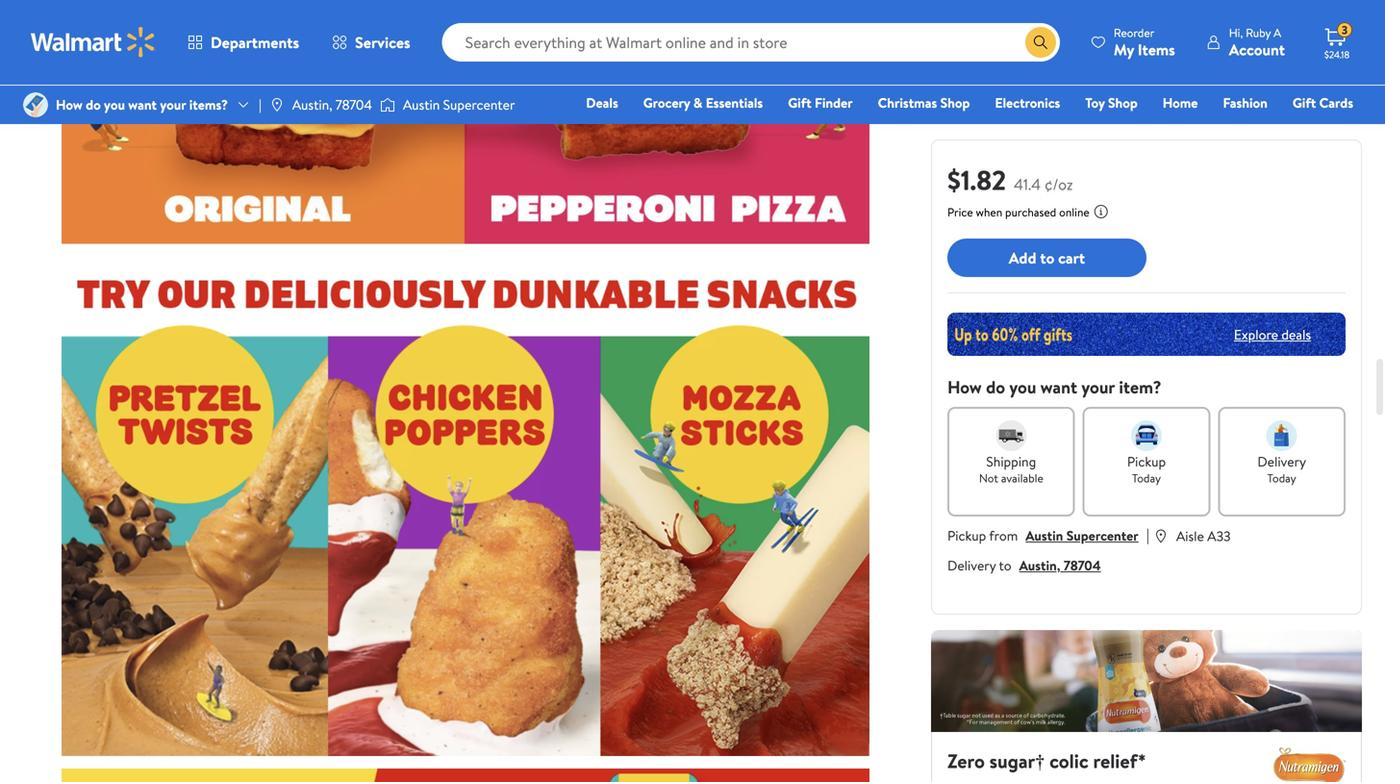 Task type: locate. For each thing, give the bounding box(es) containing it.
you down walmart image on the top of the page
[[104, 95, 125, 114]]

how
[[56, 95, 83, 114], [948, 375, 982, 399]]

your left items?
[[160, 95, 186, 114]]

0 vertical spatial do
[[86, 95, 101, 114]]

to for add
[[1041, 247, 1055, 268]]

0 vertical spatial you
[[104, 95, 125, 114]]

gift cards registry
[[1132, 93, 1354, 139]]

you for how do you want your item?
[[1010, 375, 1037, 399]]

do up the intent image for shipping at the right bottom of the page
[[986, 375, 1006, 399]]

delivery down intent image for delivery
[[1258, 452, 1307, 471]]

1 vertical spatial austin
[[1026, 526, 1064, 545]]

1 today from the left
[[1133, 470, 1162, 486]]

today down intent image for pickup
[[1133, 470, 1162, 486]]

pickup from austin supercenter |
[[948, 524, 1150, 546]]

essentials
[[706, 93, 763, 112]]

delivery for to
[[948, 556, 996, 575]]

how up not
[[948, 375, 982, 399]]

my
[[1114, 39, 1135, 60]]

registry link
[[1124, 119, 1190, 140]]

2 shop from the left
[[1109, 93, 1138, 112]]

0 vertical spatial to
[[1041, 247, 1055, 268]]

0 horizontal spatial shop
[[941, 93, 970, 112]]

| left aisle
[[1147, 524, 1150, 546]]

1 vertical spatial delivery
[[948, 556, 996, 575]]

0 horizontal spatial supercenter
[[443, 95, 515, 114]]

0 horizontal spatial you
[[104, 95, 125, 114]]

your
[[160, 95, 186, 114], [1082, 375, 1115, 399]]

0 horizontal spatial delivery
[[948, 556, 996, 575]]

supercenter
[[443, 95, 515, 114], [1067, 526, 1139, 545]]

0 horizontal spatial gift
[[788, 93, 812, 112]]

1 vertical spatial do
[[986, 375, 1006, 399]]

1 gift from the left
[[788, 93, 812, 112]]

1 vertical spatial you
[[1010, 375, 1037, 399]]

gift
[[788, 93, 812, 112], [1293, 93, 1317, 112]]

1 horizontal spatial pickup
[[1128, 452, 1167, 471]]

intent image for delivery image
[[1267, 421, 1298, 451]]

gift left cards
[[1293, 93, 1317, 112]]

Search search field
[[442, 23, 1060, 62]]

1 vertical spatial your
[[1082, 375, 1115, 399]]

shipping
[[987, 452, 1037, 471]]

gift inside gift finder link
[[788, 93, 812, 112]]

do
[[86, 95, 101, 114], [986, 375, 1006, 399]]

pickup
[[1128, 452, 1167, 471], [948, 526, 987, 545]]

1 horizontal spatial shop
[[1109, 93, 1138, 112]]

toy shop
[[1086, 93, 1138, 112]]

want
[[128, 95, 157, 114], [1041, 375, 1078, 399]]

1 vertical spatial to
[[999, 556, 1012, 575]]

to inside button
[[1041, 247, 1055, 268]]

intent image for pickup image
[[1132, 421, 1163, 451]]

pickup down intent image for pickup
[[1128, 452, 1167, 471]]

0 vertical spatial austin,
[[292, 95, 333, 114]]

departments
[[211, 32, 299, 53]]

delivery to austin, 78704
[[948, 556, 1101, 575]]

you up the intent image for shipping at the right bottom of the page
[[1010, 375, 1037, 399]]

grocery
[[644, 93, 691, 112]]

 image
[[380, 95, 395, 115]]

shop right toy on the right
[[1109, 93, 1138, 112]]

departments button
[[171, 19, 316, 65]]

deals link
[[578, 92, 627, 113]]

0 horizontal spatial do
[[86, 95, 101, 114]]

1 horizontal spatial you
[[1010, 375, 1037, 399]]

walmart+
[[1297, 120, 1354, 139]]

 image for austin, 78704
[[269, 97, 285, 113]]

|
[[259, 95, 262, 114], [1147, 524, 1150, 546]]

1 shop from the left
[[941, 93, 970, 112]]

today inside delivery today
[[1268, 470, 1297, 486]]

toy
[[1086, 93, 1105, 112]]

delivery
[[1258, 452, 1307, 471], [948, 556, 996, 575]]

delivery down from at right
[[948, 556, 996, 575]]

1 horizontal spatial your
[[1082, 375, 1115, 399]]

1 horizontal spatial do
[[986, 375, 1006, 399]]

how do you want your items?
[[56, 95, 228, 114]]

austin, down departments
[[292, 95, 333, 114]]

electronics
[[995, 93, 1061, 112]]

78704
[[336, 95, 372, 114], [1064, 556, 1101, 575]]

want left item?
[[1041, 375, 1078, 399]]

pickup inside pickup from austin supercenter |
[[948, 526, 987, 545]]

pickup left from at right
[[948, 526, 987, 545]]

aisle a33
[[1177, 527, 1231, 546]]

austin,
[[292, 95, 333, 114], [1020, 556, 1061, 575]]

0 vertical spatial your
[[160, 95, 186, 114]]

1 horizontal spatial gift
[[1293, 93, 1317, 112]]

gift left finder
[[788, 93, 812, 112]]

explore deals
[[1235, 325, 1312, 344]]

to
[[1041, 247, 1055, 268], [999, 556, 1012, 575]]

explore deals link
[[1227, 317, 1319, 352]]

0 vertical spatial delivery
[[1258, 452, 1307, 471]]

austin up austin, 78704 button
[[1026, 526, 1064, 545]]

to down from at right
[[999, 556, 1012, 575]]

2 today from the left
[[1268, 470, 1297, 486]]

up to sixty percent off deals. shop now. image
[[948, 313, 1346, 356]]

78704 down austin supercenter button
[[1064, 556, 1101, 575]]

ruby
[[1246, 25, 1272, 41]]

1 horizontal spatial supercenter
[[1067, 526, 1139, 545]]

0 horizontal spatial how
[[56, 95, 83, 114]]

2 gift from the left
[[1293, 93, 1317, 112]]

1 vertical spatial austin,
[[1020, 556, 1061, 575]]

cards
[[1320, 93, 1354, 112]]

0 horizontal spatial  image
[[23, 92, 48, 117]]

delivery today
[[1258, 452, 1307, 486]]

you for how do you want your items?
[[104, 95, 125, 114]]

1 horizontal spatial want
[[1041, 375, 1078, 399]]

austin inside pickup from austin supercenter |
[[1026, 526, 1064, 545]]

0 vertical spatial austin
[[403, 95, 440, 114]]

1 vertical spatial want
[[1041, 375, 1078, 399]]

want left items?
[[128, 95, 157, 114]]

0 vertical spatial pickup
[[1128, 452, 1167, 471]]

0 horizontal spatial 78704
[[336, 95, 372, 114]]

0 vertical spatial how
[[56, 95, 83, 114]]

gift inside gift cards registry
[[1293, 93, 1317, 112]]

0 vertical spatial supercenter
[[443, 95, 515, 114]]

home link
[[1155, 92, 1207, 113]]

0 vertical spatial want
[[128, 95, 157, 114]]

1 vertical spatial 78704
[[1064, 556, 1101, 575]]

your left item?
[[1082, 375, 1115, 399]]

a
[[1274, 25, 1282, 41]]

1 vertical spatial |
[[1147, 524, 1150, 546]]

0 horizontal spatial pickup
[[948, 526, 987, 545]]

 image
[[23, 92, 48, 117], [269, 97, 285, 113]]

search icon image
[[1033, 35, 1049, 50]]

0 horizontal spatial your
[[160, 95, 186, 114]]

0 vertical spatial |
[[259, 95, 262, 114]]

you
[[104, 95, 125, 114], [1010, 375, 1037, 399]]

&
[[694, 93, 703, 112]]

shop
[[941, 93, 970, 112], [1109, 93, 1138, 112]]

one debit link
[[1198, 119, 1280, 140]]

deals
[[1282, 325, 1312, 344]]

to left cart
[[1041, 247, 1055, 268]]

fashion
[[1224, 93, 1268, 112]]

legal information image
[[1094, 204, 1109, 219]]

do down walmart image on the top of the page
[[86, 95, 101, 114]]

add to cart button
[[948, 239, 1147, 277]]

price when purchased online
[[948, 204, 1090, 220]]

0 horizontal spatial want
[[128, 95, 157, 114]]

| right items?
[[259, 95, 262, 114]]

1 horizontal spatial delivery
[[1258, 452, 1307, 471]]

today inside pickup today
[[1133, 470, 1162, 486]]

 image left austin, 78704
[[269, 97, 285, 113]]

gift for finder
[[788, 93, 812, 112]]

austin down services
[[403, 95, 440, 114]]

1 horizontal spatial austin,
[[1020, 556, 1061, 575]]

0 vertical spatial 78704
[[336, 95, 372, 114]]

austin
[[403, 95, 440, 114], [1026, 526, 1064, 545]]

austin supercenter
[[403, 95, 515, 114]]

 image down walmart image on the top of the page
[[23, 92, 48, 117]]

1 horizontal spatial today
[[1268, 470, 1297, 486]]

1 horizontal spatial to
[[1041, 247, 1055, 268]]

finder
[[815, 93, 853, 112]]

0 horizontal spatial to
[[999, 556, 1012, 575]]

1 vertical spatial how
[[948, 375, 982, 399]]

today down intent image for delivery
[[1268, 470, 1297, 486]]

1 horizontal spatial austin
[[1026, 526, 1064, 545]]

1 vertical spatial pickup
[[948, 526, 987, 545]]

austin, down pickup from austin supercenter |
[[1020, 556, 1061, 575]]

1 horizontal spatial 78704
[[1064, 556, 1101, 575]]

shop right christmas
[[941, 93, 970, 112]]

1 horizontal spatial how
[[948, 375, 982, 399]]

today
[[1133, 470, 1162, 486], [1268, 470, 1297, 486]]

intent image for shipping image
[[996, 421, 1027, 451]]

how down walmart image on the top of the page
[[56, 95, 83, 114]]

78704 down services popup button
[[336, 95, 372, 114]]

0 horizontal spatial today
[[1133, 470, 1162, 486]]

1 vertical spatial supercenter
[[1067, 526, 1139, 545]]

1 horizontal spatial  image
[[269, 97, 285, 113]]

walmart image
[[31, 27, 156, 58]]



Task type: describe. For each thing, give the bounding box(es) containing it.
hi,
[[1230, 25, 1244, 41]]

one debit
[[1207, 120, 1272, 139]]

when
[[976, 204, 1003, 220]]

supercenter inside pickup from austin supercenter |
[[1067, 526, 1139, 545]]

shop for christmas shop
[[941, 93, 970, 112]]

available
[[1002, 470, 1044, 486]]

today for pickup
[[1133, 470, 1162, 486]]

pickup for pickup from austin supercenter |
[[948, 526, 987, 545]]

3
[[1342, 22, 1348, 38]]

christmas shop
[[878, 93, 970, 112]]

¢/oz
[[1045, 174, 1074, 195]]

41.4
[[1014, 174, 1041, 195]]

services button
[[316, 19, 427, 65]]

items?
[[189, 95, 228, 114]]

from
[[990, 526, 1018, 545]]

debit
[[1239, 120, 1272, 139]]

today for delivery
[[1268, 470, 1297, 486]]

gift cards link
[[1285, 92, 1363, 113]]

do for how do you want your items?
[[86, 95, 101, 114]]

want for items?
[[128, 95, 157, 114]]

reorder
[[1114, 25, 1155, 41]]

grocery & essentials
[[644, 93, 763, 112]]

account
[[1230, 39, 1286, 60]]

austin, 78704 button
[[1020, 556, 1101, 575]]

0 horizontal spatial austin,
[[292, 95, 333, 114]]

$1.82 41.4 ¢/oz
[[948, 161, 1074, 199]]

gift for cards
[[1293, 93, 1317, 112]]

add
[[1009, 247, 1037, 268]]

austin, 78704
[[292, 95, 372, 114]]

item?
[[1120, 375, 1162, 399]]

how for how do you want your item?
[[948, 375, 982, 399]]

pickup today
[[1128, 452, 1167, 486]]

one
[[1207, 120, 1235, 139]]

purchased
[[1006, 204, 1057, 220]]

0 horizontal spatial austin
[[403, 95, 440, 114]]

pickup for pickup today
[[1128, 452, 1167, 471]]

not
[[980, 470, 999, 486]]

how do you want your item?
[[948, 375, 1162, 399]]

gift finder
[[788, 93, 853, 112]]

hi, ruby a account
[[1230, 25, 1286, 60]]

reorder my items
[[1114, 25, 1176, 60]]

your for item?
[[1082, 375, 1115, 399]]

registry
[[1132, 120, 1182, 139]]

christmas shop link
[[870, 92, 979, 113]]

items
[[1138, 39, 1176, 60]]

to for delivery
[[999, 556, 1012, 575]]

fashion link
[[1215, 92, 1277, 113]]

walmart+ link
[[1288, 119, 1363, 140]]

services
[[355, 32, 411, 53]]

aisle
[[1177, 527, 1205, 546]]

home
[[1163, 93, 1199, 112]]

deals
[[586, 93, 619, 112]]

gift finder link
[[780, 92, 862, 113]]

electronics link
[[987, 92, 1069, 113]]

explore
[[1235, 325, 1279, 344]]

toy shop link
[[1077, 92, 1147, 113]]

$1.82
[[948, 161, 1007, 199]]

how for how do you want your items?
[[56, 95, 83, 114]]

$24.18
[[1325, 48, 1350, 61]]

price
[[948, 204, 974, 220]]

do for how do you want your item?
[[986, 375, 1006, 399]]

online
[[1060, 204, 1090, 220]]

grocery & essentials link
[[635, 92, 772, 113]]

 image for how do you want your items?
[[23, 92, 48, 117]]

0 horizontal spatial |
[[259, 95, 262, 114]]

austin supercenter button
[[1026, 526, 1139, 545]]

want for item?
[[1041, 375, 1078, 399]]

cart
[[1059, 247, 1086, 268]]

shipping not available
[[980, 452, 1044, 486]]

add to cart
[[1009, 247, 1086, 268]]

a33
[[1208, 527, 1231, 546]]

1 horizontal spatial |
[[1147, 524, 1150, 546]]

your for items?
[[160, 95, 186, 114]]

delivery for today
[[1258, 452, 1307, 471]]

Walmart Site-Wide search field
[[442, 23, 1060, 62]]

shop for toy shop
[[1109, 93, 1138, 112]]

christmas
[[878, 93, 938, 112]]



Task type: vqa. For each thing, say whether or not it's contained in the screenshot.
the top Pickup
yes



